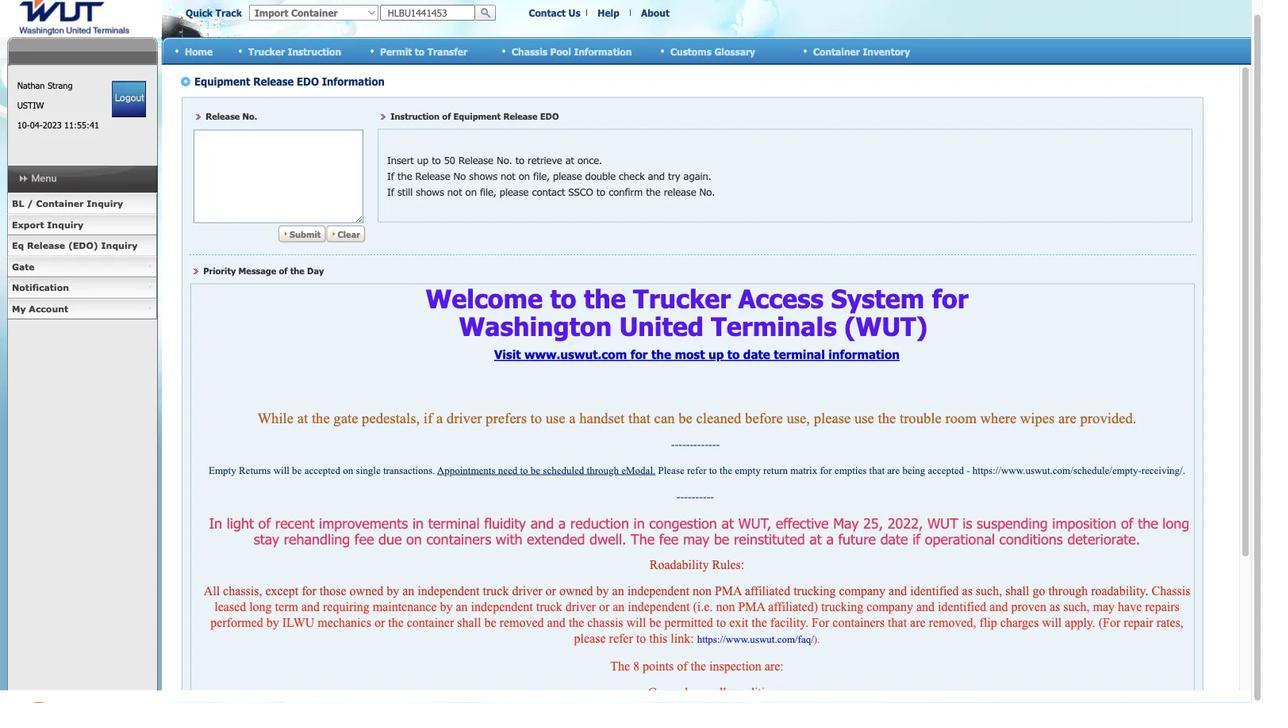 Task type: locate. For each thing, give the bounding box(es) containing it.
permit
[[380, 45, 412, 57]]

container
[[813, 45, 860, 57], [36, 198, 84, 209]]

1 vertical spatial container
[[36, 198, 84, 209]]

quick
[[186, 7, 213, 18]]

None text field
[[380, 5, 475, 21]]

0 vertical spatial container
[[813, 45, 860, 57]]

1 horizontal spatial container
[[813, 45, 860, 57]]

nathan strang
[[17, 80, 73, 91]]

chassis pool information
[[512, 45, 632, 57]]

track
[[215, 7, 242, 18]]

inquiry for (edo)
[[101, 240, 138, 251]]

about
[[641, 7, 670, 18]]

ustiw
[[17, 100, 44, 111]]

my account link
[[7, 299, 157, 320]]

information
[[574, 45, 632, 57]]

export
[[12, 219, 44, 230]]

inquiry for container
[[87, 198, 123, 209]]

inquiry right (edo)
[[101, 240, 138, 251]]

transfer
[[427, 45, 467, 57]]

inquiry up export inquiry link
[[87, 198, 123, 209]]

notification link
[[7, 278, 157, 299]]

trucker
[[248, 45, 285, 57]]

2023
[[43, 120, 62, 131]]

my account
[[12, 303, 68, 314]]

customs glossary
[[670, 45, 755, 57]]

help link
[[598, 7, 619, 18]]

customs
[[670, 45, 712, 57]]

glossary
[[714, 45, 755, 57]]

0 horizontal spatial container
[[36, 198, 84, 209]]

eq
[[12, 240, 24, 251]]

inquiry
[[87, 198, 123, 209], [47, 219, 83, 230], [101, 240, 138, 251]]

2 vertical spatial inquiry
[[101, 240, 138, 251]]

permit to transfer
[[380, 45, 467, 57]]

gate link
[[7, 257, 157, 278]]

container up export inquiry
[[36, 198, 84, 209]]

container left inventory
[[813, 45, 860, 57]]

contact
[[529, 7, 566, 18]]

1 vertical spatial inquiry
[[47, 219, 83, 230]]

pool
[[550, 45, 571, 57]]

inquiry down bl / container inquiry
[[47, 219, 83, 230]]

0 vertical spatial inquiry
[[87, 198, 123, 209]]



Task type: vqa. For each thing, say whether or not it's contained in the screenshot.
the to at left top
yes



Task type: describe. For each thing, give the bounding box(es) containing it.
about link
[[641, 7, 670, 18]]

quick track
[[186, 7, 242, 18]]

04-
[[30, 120, 43, 131]]

11:55:41
[[64, 120, 99, 131]]

bl / container inquiry
[[12, 198, 123, 209]]

10-04-2023 11:55:41
[[17, 120, 99, 131]]

release
[[27, 240, 65, 251]]

strang
[[48, 80, 73, 91]]

nathan
[[17, 80, 45, 91]]

home
[[185, 45, 213, 57]]

export inquiry link
[[7, 215, 157, 236]]

bl
[[12, 198, 24, 209]]

bl / container inquiry link
[[7, 194, 157, 215]]

inventory
[[863, 45, 910, 57]]

to
[[415, 45, 425, 57]]

us
[[568, 7, 580, 18]]

/
[[27, 198, 33, 209]]

export inquiry
[[12, 219, 83, 230]]

account
[[29, 303, 68, 314]]

10-
[[17, 120, 30, 131]]

contact us link
[[529, 7, 580, 18]]

container inventory
[[813, 45, 910, 57]]

my
[[12, 303, 26, 314]]

eq release (edo) inquiry
[[12, 240, 138, 251]]

instruction
[[288, 45, 341, 57]]

(edo)
[[68, 240, 98, 251]]

notification
[[12, 282, 69, 293]]

contact us
[[529, 7, 580, 18]]

login image
[[112, 81, 146, 117]]

help
[[598, 7, 619, 18]]

eq release (edo) inquiry link
[[7, 236, 157, 257]]

chassis
[[512, 45, 547, 57]]

gate
[[12, 261, 35, 272]]

trucker instruction
[[248, 45, 341, 57]]



